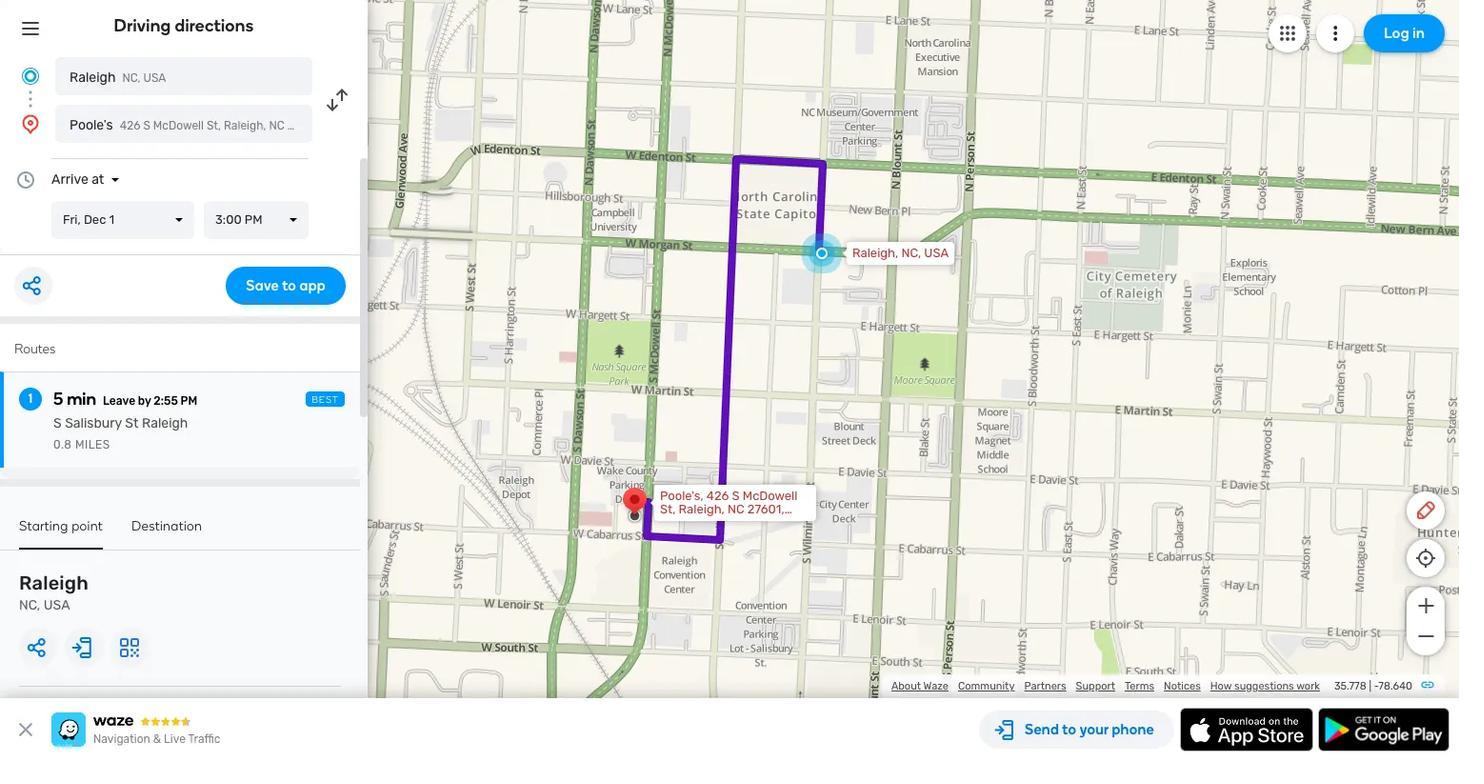Task type: locate. For each thing, give the bounding box(es) containing it.
1 horizontal spatial nc
[[728, 502, 745, 516]]

pm right 2:55
[[181, 394, 197, 408]]

426 right "poole's,"
[[707, 489, 729, 503]]

0 horizontal spatial nc,
[[19, 597, 40, 613]]

0 vertical spatial s
[[143, 119, 150, 132]]

1
[[109, 212, 114, 227], [28, 391, 33, 407]]

driving
[[114, 15, 171, 36]]

1 horizontal spatial st,
[[660, 502, 676, 516]]

point
[[72, 518, 103, 534]]

raleigh down 2:55
[[142, 415, 188, 432]]

mcdowell inside poole's, 426 s mcdowell st, raleigh, nc 27601, usa
[[743, 489, 798, 503]]

0 vertical spatial pm
[[245, 212, 262, 227]]

1 horizontal spatial 426
[[707, 489, 729, 503]]

raleigh, inside poole's 426 s mcdowell st, raleigh, nc 27601, usa
[[224, 119, 266, 132]]

1 vertical spatial mcdowell
[[743, 489, 798, 503]]

1 vertical spatial 426
[[707, 489, 729, 503]]

0 vertical spatial nc
[[269, 119, 285, 132]]

s inside poole's 426 s mcdowell st, raleigh, nc 27601, usa
[[143, 119, 150, 132]]

support
[[1076, 680, 1115, 693]]

5 min leave by 2:55 pm
[[53, 389, 197, 410]]

1 horizontal spatial raleigh,
[[679, 502, 725, 516]]

2 horizontal spatial nc,
[[901, 246, 921, 260]]

27601, for poole's,
[[748, 502, 785, 516]]

2 vertical spatial s
[[732, 489, 740, 503]]

nc for poole's,
[[728, 502, 745, 516]]

1 horizontal spatial pm
[[245, 212, 262, 227]]

location image
[[19, 112, 42, 135]]

st
[[125, 415, 139, 432]]

2 vertical spatial nc,
[[19, 597, 40, 613]]

nc for poole's
[[269, 119, 285, 132]]

directions
[[175, 15, 254, 36]]

fri, dec 1 list box
[[51, 201, 194, 239]]

pm right 3:00
[[245, 212, 262, 227]]

raleigh
[[70, 70, 116, 86], [142, 415, 188, 432], [19, 572, 89, 594]]

starting point
[[19, 518, 103, 534]]

s right poole's
[[143, 119, 150, 132]]

about waze link
[[892, 680, 949, 693]]

35.778 | -78.640
[[1335, 680, 1413, 693]]

0 horizontal spatial 426
[[120, 119, 140, 132]]

426 right poole's
[[120, 119, 140, 132]]

s right "poole's,"
[[732, 489, 740, 503]]

426 for poole's,
[[707, 489, 729, 503]]

zoom out image
[[1414, 625, 1438, 648]]

1 horizontal spatial 27601,
[[748, 502, 785, 516]]

27601, for poole's
[[287, 119, 321, 132]]

at
[[92, 171, 104, 188]]

0.8
[[53, 438, 72, 452]]

2 vertical spatial raleigh,
[[679, 502, 725, 516]]

5
[[53, 389, 63, 410]]

mcdowell
[[153, 119, 204, 132], [743, 489, 798, 503]]

fri,
[[63, 212, 81, 227]]

426
[[120, 119, 140, 132], [707, 489, 729, 503]]

1 vertical spatial 1
[[28, 391, 33, 407]]

1 vertical spatial 27601,
[[748, 502, 785, 516]]

partners
[[1024, 680, 1066, 693]]

1 vertical spatial raleigh
[[142, 415, 188, 432]]

0 horizontal spatial raleigh,
[[224, 119, 266, 132]]

raleigh nc, usa up poole's
[[70, 70, 166, 86]]

1 vertical spatial raleigh,
[[853, 246, 898, 260]]

pm
[[245, 212, 262, 227], [181, 394, 197, 408]]

27601, inside poole's, 426 s mcdowell st, raleigh, nc 27601, usa
[[748, 502, 785, 516]]

raleigh, inside poole's, 426 s mcdowell st, raleigh, nc 27601, usa
[[679, 502, 725, 516]]

0 horizontal spatial s
[[53, 415, 62, 432]]

clock image
[[14, 169, 37, 191]]

driving directions
[[114, 15, 254, 36]]

426 inside poole's 426 s mcdowell st, raleigh, nc 27601, usa
[[120, 119, 140, 132]]

0 vertical spatial raleigh
[[70, 70, 116, 86]]

destination
[[131, 518, 202, 534]]

best
[[312, 394, 339, 406]]

0 horizontal spatial 27601,
[[287, 119, 321, 132]]

link image
[[1420, 677, 1435, 693]]

0 vertical spatial mcdowell
[[153, 119, 204, 132]]

pm inside 5 min leave by 2:55 pm
[[181, 394, 197, 408]]

78.640
[[1379, 680, 1413, 693]]

0 vertical spatial raleigh nc, usa
[[70, 70, 166, 86]]

0 horizontal spatial nc
[[269, 119, 285, 132]]

usa
[[143, 71, 166, 85], [324, 119, 347, 132], [924, 246, 949, 260], [660, 515, 685, 530], [44, 597, 70, 613]]

st, inside poole's 426 s mcdowell st, raleigh, nc 27601, usa
[[207, 119, 221, 132]]

1 vertical spatial nc
[[728, 502, 745, 516]]

3:00 pm list box
[[204, 201, 309, 239]]

s up '0.8'
[[53, 415, 62, 432]]

3:00 pm
[[215, 212, 262, 227]]

1 vertical spatial nc,
[[901, 246, 921, 260]]

usa inside poole's 426 s mcdowell st, raleigh, nc 27601, usa
[[324, 119, 347, 132]]

0 horizontal spatial pm
[[181, 394, 197, 408]]

s
[[143, 119, 150, 132], [53, 415, 62, 432], [732, 489, 740, 503]]

0 horizontal spatial 1
[[28, 391, 33, 407]]

426 inside poole's, 426 s mcdowell st, raleigh, nc 27601, usa
[[707, 489, 729, 503]]

1 vertical spatial st,
[[660, 502, 676, 516]]

0 vertical spatial 1
[[109, 212, 114, 227]]

1 right the dec on the top
[[109, 212, 114, 227]]

by
[[138, 394, 151, 408]]

1 vertical spatial pm
[[181, 394, 197, 408]]

0 vertical spatial raleigh,
[[224, 119, 266, 132]]

27601,
[[287, 119, 321, 132], [748, 502, 785, 516]]

routes
[[14, 341, 56, 357]]

s salisbury st raleigh 0.8 miles
[[53, 415, 188, 452]]

mcdowell inside poole's 426 s mcdowell st, raleigh, nc 27601, usa
[[153, 119, 204, 132]]

1 horizontal spatial 1
[[109, 212, 114, 227]]

fri, dec 1
[[63, 212, 114, 227]]

nc inside poole's, 426 s mcdowell st, raleigh, nc 27601, usa
[[728, 502, 745, 516]]

how suggestions work link
[[1210, 680, 1320, 693]]

nc inside poole's 426 s mcdowell st, raleigh, nc 27601, usa
[[269, 119, 285, 132]]

2 horizontal spatial s
[[732, 489, 740, 503]]

traffic
[[188, 733, 220, 746]]

0 vertical spatial 426
[[120, 119, 140, 132]]

1 vertical spatial s
[[53, 415, 62, 432]]

raleigh inside s salisbury st raleigh 0.8 miles
[[142, 415, 188, 432]]

navigation
[[93, 733, 150, 746]]

work
[[1297, 680, 1320, 693]]

nc
[[269, 119, 285, 132], [728, 502, 745, 516]]

terms
[[1125, 680, 1155, 693]]

1 horizontal spatial mcdowell
[[743, 489, 798, 503]]

|
[[1369, 680, 1372, 693]]

arrive at
[[51, 171, 104, 188]]

pm inside list box
[[245, 212, 262, 227]]

st, for poole's,
[[660, 502, 676, 516]]

mcdowell right poole's
[[153, 119, 204, 132]]

dec
[[84, 212, 106, 227]]

0 vertical spatial 27601,
[[287, 119, 321, 132]]

1 horizontal spatial s
[[143, 119, 150, 132]]

st, inside poole's, 426 s mcdowell st, raleigh, nc 27601, usa
[[660, 502, 676, 516]]

raleigh nc, usa
[[70, 70, 166, 86], [19, 572, 89, 613]]

35.778
[[1335, 680, 1367, 693]]

x image
[[14, 718, 37, 741]]

nc,
[[122, 71, 141, 85], [901, 246, 921, 260], [19, 597, 40, 613]]

notices
[[1164, 680, 1201, 693]]

1 left 5
[[28, 391, 33, 407]]

0 vertical spatial st,
[[207, 119, 221, 132]]

how
[[1210, 680, 1232, 693]]

mcdowell right "poole's,"
[[743, 489, 798, 503]]

raleigh,
[[224, 119, 266, 132], [853, 246, 898, 260], [679, 502, 725, 516]]

st,
[[207, 119, 221, 132], [660, 502, 676, 516]]

&
[[153, 733, 161, 746]]

zoom in image
[[1414, 594, 1438, 617]]

s inside poole's, 426 s mcdowell st, raleigh, nc 27601, usa
[[732, 489, 740, 503]]

raleigh down the starting point 'button'
[[19, 572, 89, 594]]

27601, inside poole's 426 s mcdowell st, raleigh, nc 27601, usa
[[287, 119, 321, 132]]

raleigh up poole's
[[70, 70, 116, 86]]

426 for poole's
[[120, 119, 140, 132]]

0 horizontal spatial mcdowell
[[153, 119, 204, 132]]

0 horizontal spatial st,
[[207, 119, 221, 132]]

0 vertical spatial nc,
[[122, 71, 141, 85]]

raleigh nc, usa down the starting point 'button'
[[19, 572, 89, 613]]



Task type: describe. For each thing, give the bounding box(es) containing it.
waze
[[924, 680, 949, 693]]

community
[[958, 680, 1015, 693]]

s inside s salisbury st raleigh 0.8 miles
[[53, 415, 62, 432]]

about waze community partners support terms notices how suggestions work
[[892, 680, 1320, 693]]

2:55
[[154, 394, 178, 408]]

terms link
[[1125, 680, 1155, 693]]

raleigh, nc, usa
[[853, 246, 949, 260]]

1 inside list box
[[109, 212, 114, 227]]

st, for poole's
[[207, 119, 221, 132]]

about
[[892, 680, 921, 693]]

s for poole's
[[143, 119, 150, 132]]

-
[[1374, 680, 1379, 693]]

destination button
[[131, 518, 202, 548]]

miles
[[75, 438, 110, 452]]

s for poole's,
[[732, 489, 740, 503]]

suggestions
[[1235, 680, 1294, 693]]

poole's
[[70, 117, 113, 133]]

live
[[164, 733, 186, 746]]

raleigh, for poole's
[[224, 119, 266, 132]]

poole's,
[[660, 489, 704, 503]]

community link
[[958, 680, 1015, 693]]

current location image
[[19, 65, 42, 88]]

arrive
[[51, 171, 88, 188]]

leave
[[103, 394, 135, 408]]

starting
[[19, 518, 68, 534]]

usa inside poole's, 426 s mcdowell st, raleigh, nc 27601, usa
[[660, 515, 685, 530]]

notices link
[[1164, 680, 1201, 693]]

partners link
[[1024, 680, 1066, 693]]

support link
[[1076, 680, 1115, 693]]

mcdowell for poole's,
[[743, 489, 798, 503]]

navigation & live traffic
[[93, 733, 220, 746]]

min
[[67, 389, 96, 410]]

salisbury
[[65, 415, 122, 432]]

1 horizontal spatial nc,
[[122, 71, 141, 85]]

poole's, 426 s mcdowell st, raleigh, nc 27601, usa
[[660, 489, 798, 530]]

poole's 426 s mcdowell st, raleigh, nc 27601, usa
[[70, 117, 347, 133]]

starting point button
[[19, 518, 103, 550]]

raleigh, for poole's,
[[679, 502, 725, 516]]

2 horizontal spatial raleigh,
[[853, 246, 898, 260]]

2 vertical spatial raleigh
[[19, 572, 89, 594]]

mcdowell for poole's
[[153, 119, 204, 132]]

3:00
[[215, 212, 242, 227]]

pencil image
[[1415, 499, 1437, 522]]

1 vertical spatial raleigh nc, usa
[[19, 572, 89, 613]]



Task type: vqa. For each thing, say whether or not it's contained in the screenshot.
the bottommost to
no



